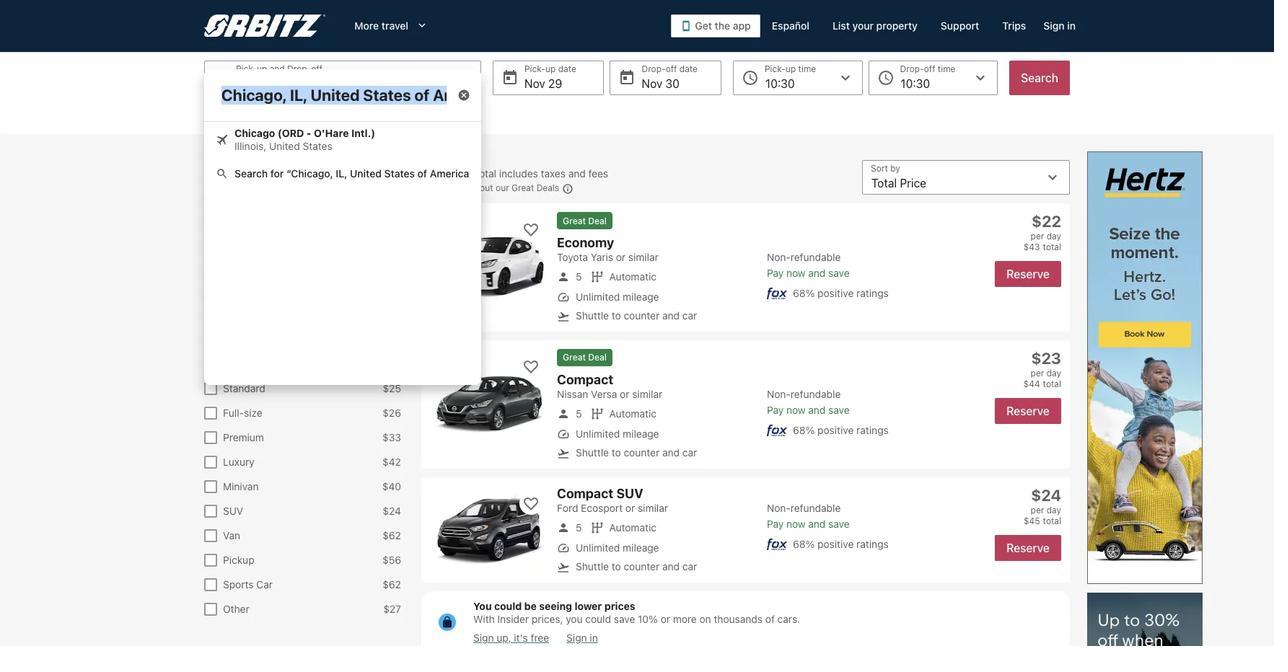 Task type: describe. For each thing, give the bounding box(es) containing it.
car for $23
[[683, 447, 698, 459]]

$27
[[383, 604, 401, 616]]

fees
[[589, 168, 609, 180]]

0 horizontal spatial suv
[[223, 505, 243, 518]]

or for yaris
[[616, 251, 626, 264]]

0 vertical spatial small image
[[557, 271, 570, 284]]

fox rental company image for toyota yaris or similar
[[767, 288, 788, 299]]

3 non-refundable pay now and save from the top
[[767, 502, 850, 531]]

$24 for $24
[[383, 505, 401, 518]]

$42
[[383, 456, 401, 469]]

$23
[[1032, 349, 1062, 368]]

type
[[224, 284, 247, 297]]

filter
[[204, 160, 236, 175]]

nov 29 button
[[493, 61, 605, 95]]

support
[[941, 19, 980, 32]]

español button
[[761, 13, 822, 39]]

per for $24
[[1031, 505, 1045, 516]]

illinois,
[[235, 140, 267, 152]]

prices
[[605, 601, 636, 613]]

nov for nov 29
[[525, 77, 546, 90]]

nov for nov 30
[[642, 77, 663, 90]]

cars.
[[778, 613, 801, 626]]

add a different drop-off location
[[223, 107, 374, 119]]

get
[[696, 19, 713, 32]]

ford
[[557, 502, 579, 515]]

includes
[[499, 168, 538, 180]]

intl.)"
[[539, 167, 566, 180]]

be
[[525, 601, 537, 613]]

versa
[[591, 388, 618, 401]]

3 shuttle from the top
[[576, 561, 609, 573]]

exclusive offers
[[204, 193, 283, 206]]

compact for compact
[[557, 372, 614, 388]]

sign inside dropdown button
[[1044, 19, 1065, 32]]

search for "chicago, il, united states of america (ord-o'hare intl.)"
[[235, 167, 566, 180]]

reserve button for $22
[[996, 261, 1062, 287]]

search for search for "chicago, il, united states of america (ord-o'hare intl.)"
[[235, 167, 268, 180]]

compact from fox at $44 total element
[[549, 372, 977, 388]]

shuttle to counter and car for $23
[[576, 447, 698, 459]]

your
[[853, 19, 874, 32]]

intl.) inside button
[[507, 77, 531, 90]]

il, inside button
[[285, 77, 298, 90]]

reserve button for $23
[[996, 398, 1062, 424]]

list containing ford ecosport or similar
[[557, 502, 759, 555]]

68% for $23
[[793, 424, 815, 437]]

more travel button
[[343, 13, 440, 39]]

yaris
[[591, 251, 614, 264]]

$40
[[382, 481, 401, 493]]

search for "chicago, il, united states of america (ord-o'hare intl.)" button
[[204, 159, 566, 189]]

0 vertical spatial could
[[495, 601, 522, 613]]

thousands
[[714, 613, 763, 626]]

2 vertical spatial small image
[[557, 447, 570, 460]]

positive for $23
[[818, 424, 854, 437]]

total
[[474, 168, 497, 180]]

with
[[474, 613, 495, 626]]

30
[[666, 77, 680, 90]]

non- for $22
[[767, 251, 791, 264]]

per for $22
[[1031, 231, 1045, 242]]

ford ecosport or similar
[[557, 502, 668, 515]]

chicago, il, united states of america (ord-o'hare intl.)
[[236, 77, 531, 90]]

support link
[[930, 13, 991, 39]]

day for $24
[[1047, 505, 1062, 516]]

sign in button
[[1038, 13, 1082, 39]]

positive for $22
[[818, 287, 854, 299]]

states inside button
[[338, 77, 372, 90]]

1 vertical spatial could
[[586, 613, 611, 626]]

our
[[496, 183, 509, 194]]

$23 per day $44 total
[[1024, 349, 1062, 390]]

get the app
[[696, 19, 751, 32]]

now for $23
[[787, 404, 806, 417]]

3 to from the top
[[612, 561, 621, 573]]

learn
[[422, 183, 444, 194]]

shuttle for $22
[[576, 309, 609, 322]]

search button
[[1010, 61, 1071, 95]]

1 vertical spatial small image
[[591, 408, 604, 421]]

5 for $22
[[576, 271, 582, 283]]

economy
[[557, 235, 615, 251]]

great deal for $23
[[563, 353, 607, 363]]

sign in inside sign in dropdown button
[[1044, 19, 1076, 32]]

sign in link
[[567, 632, 598, 645]]

sports
[[223, 579, 254, 591]]

total for $22
[[1044, 242, 1062, 253]]

1 vertical spatial car
[[257, 579, 273, 591]]

5 for $23
[[576, 408, 582, 420]]

you
[[566, 613, 583, 626]]

unlimited for $22
[[576, 291, 620, 303]]

free
[[531, 632, 549, 645]]

toyota
[[557, 251, 588, 264]]

compact suv
[[557, 486, 644, 502]]

3 unlimited mileage from the top
[[576, 542, 659, 554]]

counter for $22
[[624, 309, 660, 322]]

car for $22
[[683, 309, 698, 322]]

other
[[223, 604, 250, 616]]

different
[[253, 107, 292, 119]]

per for $23
[[1031, 368, 1045, 379]]

or for versa
[[620, 388, 630, 401]]

3 68% from the top
[[793, 538, 815, 551]]

fox rental company image for ford ecosport or similar
[[767, 539, 788, 551]]

nissan
[[557, 388, 589, 401]]

3 unlimited from the top
[[576, 542, 620, 554]]

3 positive from the top
[[818, 538, 854, 551]]

a
[[244, 107, 250, 119]]

automatic for $23
[[610, 408, 657, 420]]

$24 per day $45 total
[[1024, 486, 1062, 527]]

refundable for $22
[[791, 251, 841, 264]]

non-refundable pay now and save for $23
[[767, 388, 850, 417]]

list your property link
[[822, 13, 930, 39]]

or inside you could be seeing lower prices with insider prices, you could save 10% or more on thousands of cars.
[[661, 613, 671, 626]]

unlimited for $23
[[576, 428, 620, 440]]

travel
[[382, 19, 409, 32]]

similar for $23
[[633, 388, 663, 401]]

sports car
[[223, 579, 273, 591]]

unlimited mileage for $22
[[576, 291, 659, 303]]

reserve for $24
[[1007, 542, 1050, 555]]

states inside button
[[384, 167, 415, 180]]

2 vertical spatial similar
[[638, 502, 668, 515]]

1 leading image from the top
[[216, 134, 229, 147]]

for
[[271, 167, 284, 180]]

intl.) inside chicago (ord - o'hare intl.) illinois, united states
[[352, 127, 375, 139]]

leading image
[[681, 20, 693, 32]]

get the app link
[[672, 14, 761, 38]]

day for $23
[[1047, 368, 1062, 379]]

mileage for $22
[[623, 291, 659, 303]]

(ord
[[278, 127, 304, 139]]

3 5 from the top
[[576, 522, 582, 534]]

español
[[772, 19, 810, 32]]

0 vertical spatial car
[[204, 284, 222, 297]]

367 cars • total includes taxes and fees
[[422, 168, 609, 180]]

reserve for $23
[[1007, 405, 1050, 418]]

sign up, it's free link
[[474, 632, 549, 645]]

reserve link for $24
[[996, 536, 1062, 562]]

3 car from the top
[[683, 561, 698, 573]]

more travel
[[355, 19, 409, 32]]

"chicago,
[[287, 167, 333, 180]]

save inside you could be seeing lower prices with insider prices, you could save 10% or more on thousands of cars.
[[614, 613, 636, 626]]

deal for $22
[[589, 215, 607, 226]]

$22 per day $43 total
[[1024, 212, 1062, 253]]

to for $22
[[612, 309, 621, 322]]

nov 30
[[642, 77, 680, 90]]

size
[[244, 407, 263, 419]]

toyota yaris or similar
[[557, 251, 659, 264]]

leading image inside "search for "chicago, il, united states of america (ord-o'hare intl.)"" button
[[216, 167, 229, 180]]

refundable for $23
[[791, 388, 841, 401]]

$62 for van
[[383, 530, 401, 542]]

3 counter from the top
[[624, 561, 660, 573]]

$22
[[1032, 212, 1062, 231]]

on
[[700, 613, 712, 626]]

similar for $22
[[629, 251, 659, 264]]

pay for $22
[[767, 267, 784, 279]]

3 mileage from the top
[[623, 542, 659, 554]]

ecosport
[[581, 502, 623, 515]]

prices,
[[532, 613, 563, 626]]

seeing
[[540, 601, 573, 613]]

trips link
[[991, 13, 1038, 39]]

or for ecosport
[[626, 502, 635, 515]]

van
[[223, 530, 241, 542]]

3 non- from the top
[[767, 502, 791, 515]]

cars
[[443, 168, 464, 180]]

insider
[[498, 613, 529, 626]]

pickup
[[223, 554, 255, 567]]

68% positive ratings for $23
[[793, 424, 889, 437]]

full-size
[[223, 407, 263, 419]]

you could be seeing lower prices with insider prices, you could save 10% or more on thousands of cars.
[[474, 601, 801, 626]]

about
[[470, 183, 494, 194]]

filter by
[[204, 160, 255, 175]]

offers
[[253, 193, 283, 206]]



Task type: locate. For each thing, give the bounding box(es) containing it.
of inside button
[[375, 77, 385, 90]]

xsmall image
[[560, 183, 574, 195]]

2 vertical spatial positive
[[818, 538, 854, 551]]

reserve down $43
[[1007, 268, 1050, 281]]

2 non- from the top
[[767, 388, 791, 401]]

unlimited down ecosport
[[576, 542, 620, 554]]

great down includes
[[512, 183, 534, 194]]

more inside you could be seeing lower prices with insider prices, you could save 10% or more on thousands of cars.
[[673, 613, 697, 626]]

similar right ecosport
[[638, 502, 668, 515]]

2 vertical spatial refundable
[[791, 502, 841, 515]]

similar right versa
[[633, 388, 663, 401]]

2 5 from the top
[[576, 408, 582, 420]]

0 vertical spatial sign in
[[1044, 19, 1076, 32]]

automatic down ford ecosport or similar
[[610, 522, 657, 534]]

reserve button down $44
[[996, 398, 1062, 424]]

compact up nissan
[[557, 372, 614, 388]]

total inside the $24 per day $45 total
[[1044, 516, 1062, 527]]

1 vertical spatial to
[[612, 447, 621, 459]]

$45
[[1024, 516, 1041, 527]]

to down toyota yaris or similar at the top of page
[[612, 309, 621, 322]]

o'hare down off
[[314, 127, 349, 139]]

fox rental company image
[[767, 425, 788, 437]]

0 vertical spatial 68% positive ratings
[[793, 287, 889, 299]]

pay for $23
[[767, 404, 784, 417]]

reserve link down $45
[[996, 536, 1062, 562]]

day right $45
[[1047, 505, 1062, 516]]

1 vertical spatial $24
[[383, 505, 401, 518]]

reserve link
[[996, 261, 1062, 287], [996, 398, 1062, 424], [996, 536, 1062, 562]]

of down more travel
[[375, 77, 385, 90]]

1 ratings from the top
[[857, 287, 889, 299]]

now down compact suv from fox at $45 total element
[[787, 518, 806, 531]]

taxes
[[541, 168, 566, 180]]

2 reserve link from the top
[[996, 398, 1062, 424]]

ratings for $23
[[857, 424, 889, 437]]

to up prices
[[612, 561, 621, 573]]

pay down economy from fox at $43 total element
[[767, 267, 784, 279]]

2 vertical spatial shuttle
[[576, 561, 609, 573]]

sign in down you
[[567, 632, 598, 645]]

counter for $23
[[624, 447, 660, 459]]

fox rental company image
[[767, 288, 788, 299], [767, 539, 788, 551]]

mileage down nissan versa or similar
[[623, 428, 659, 440]]

could
[[495, 601, 522, 613], [586, 613, 611, 626]]

in inside dropdown button
[[1068, 19, 1076, 32]]

2 vertical spatial o'hare
[[502, 167, 536, 180]]

0 vertical spatial non-refundable pay now and save
[[767, 251, 850, 279]]

non- for $23
[[767, 388, 791, 401]]

2 automatic from the top
[[610, 408, 657, 420]]

2 counter from the top
[[624, 447, 660, 459]]

2 positive from the top
[[818, 424, 854, 437]]

and
[[569, 168, 586, 180], [809, 267, 826, 279], [663, 309, 680, 322], [809, 404, 826, 417], [663, 447, 680, 459], [809, 518, 826, 531], [663, 561, 680, 573]]

leading image
[[216, 134, 229, 147], [216, 167, 229, 180]]

$44
[[1024, 379, 1041, 390]]

sign for sign in link
[[567, 632, 587, 645]]

now
[[787, 267, 806, 279], [787, 404, 806, 417], [787, 518, 806, 531]]

0 horizontal spatial sign in
[[567, 632, 598, 645]]

2 vertical spatial now
[[787, 518, 806, 531]]

2 horizontal spatial united
[[350, 167, 382, 180]]

chicago,
[[236, 77, 282, 90]]

2 fox rental company image from the top
[[767, 539, 788, 551]]

3 reserve button from the top
[[996, 536, 1062, 562]]

o'hare left nov 29
[[468, 77, 504, 90]]

1 vertical spatial intl.)
[[352, 127, 375, 139]]

shuttle up lower
[[576, 561, 609, 573]]

2 68% positive ratings from the top
[[793, 424, 889, 437]]

1 horizontal spatial in
[[1068, 19, 1076, 32]]

1 vertical spatial reserve link
[[996, 398, 1062, 424]]

0 vertical spatial pay
[[767, 267, 784, 279]]

0 vertical spatial leading image
[[216, 134, 229, 147]]

search for search
[[1022, 71, 1059, 84]]

mileage down toyota yaris or similar at the top of page
[[623, 291, 659, 303]]

ratings for $22
[[857, 287, 889, 299]]

2 compact from the top
[[557, 486, 614, 502]]

shuttle up compact suv
[[576, 447, 609, 459]]

Pick-up and Drop-off text field
[[204, 78, 482, 113]]

mileage down ford ecosport or similar
[[623, 542, 659, 554]]

2 now from the top
[[787, 404, 806, 417]]

0 vertical spatial intl.)
[[507, 77, 531, 90]]

1 nov from the left
[[525, 77, 546, 90]]

3 reserve link from the top
[[996, 536, 1062, 562]]

great up the economy at the left
[[563, 215, 586, 226]]

$24 down "$40"
[[383, 505, 401, 518]]

reserve link for $23
[[996, 398, 1062, 424]]

sign in right trips
[[1044, 19, 1076, 32]]

2 vertical spatial reserve link
[[996, 536, 1062, 562]]

or right versa
[[620, 388, 630, 401]]

add
[[223, 107, 242, 119]]

1 positive from the top
[[818, 287, 854, 299]]

2 non-refundable pay now and save from the top
[[767, 388, 850, 417]]

2 unlimited from the top
[[576, 428, 620, 440]]

(ord- inside button
[[472, 167, 502, 180]]

total for $24
[[1044, 516, 1062, 527]]

0 horizontal spatial car
[[204, 284, 222, 297]]

68% down compact suv from fox at $45 total element
[[793, 538, 815, 551]]

automatic for $22
[[610, 271, 657, 283]]

total right $44
[[1044, 379, 1062, 390]]

$24 up $45
[[1032, 486, 1062, 505]]

counter up compact suv
[[624, 447, 660, 459]]

per inside $22 per day $43 total
[[1031, 231, 1045, 242]]

lower
[[575, 601, 602, 613]]

by
[[239, 160, 255, 175]]

2 vertical spatial shuttle to counter and car
[[576, 561, 698, 573]]

in right trips
[[1068, 19, 1076, 32]]

1 vertical spatial in
[[590, 632, 598, 645]]

1 non-refundable pay now and save from the top
[[767, 251, 850, 279]]

suv inside compact suv from fox at $45 total element
[[617, 486, 644, 502]]

off
[[321, 107, 334, 119]]

0 horizontal spatial sign
[[474, 632, 494, 645]]

0 horizontal spatial could
[[495, 601, 522, 613]]

minivan
[[223, 481, 259, 493]]

per inside $23 per day $44 total
[[1031, 368, 1045, 379]]

1 vertical spatial 68%
[[793, 424, 815, 437]]

or
[[616, 251, 626, 264], [620, 388, 630, 401], [626, 502, 635, 515], [661, 613, 671, 626]]

3 list from the top
[[557, 502, 759, 555]]

367
[[422, 168, 440, 180]]

2 to from the top
[[612, 447, 621, 459]]

1 horizontal spatial il,
[[336, 167, 348, 180]]

unlimited mileage down toyota yaris or similar at the top of page
[[576, 291, 659, 303]]

2 vertical spatial to
[[612, 561, 621, 573]]

great for $22
[[563, 215, 586, 226]]

$56
[[383, 554, 401, 567]]

1 vertical spatial states
[[303, 140, 333, 152]]

$62 down $56
[[383, 579, 401, 591]]

per
[[1031, 231, 1045, 242], [1031, 368, 1045, 379], [1031, 505, 1045, 516]]

3 pay from the top
[[767, 518, 784, 531]]

reserve button down $45
[[996, 536, 1062, 562]]

0 vertical spatial to
[[612, 309, 621, 322]]

of left cars.
[[766, 613, 775, 626]]

unlimited mileage down ford ecosport or similar
[[576, 542, 659, 554]]

shuttle down the yaris
[[576, 309, 609, 322]]

unlimited mileage down nissan versa or similar
[[576, 428, 659, 440]]

2 68% from the top
[[793, 424, 815, 437]]

ratings
[[857, 287, 889, 299], [857, 424, 889, 437], [857, 538, 889, 551]]

$62 for sports car
[[383, 579, 401, 591]]

1 now from the top
[[787, 267, 806, 279]]

save for toyota yaris or similar
[[829, 267, 850, 279]]

$24
[[1032, 486, 1062, 505], [383, 505, 401, 518]]

0 vertical spatial now
[[787, 267, 806, 279]]

2 deal from the top
[[589, 353, 607, 363]]

Save Compact from Fox to a trip checkbox
[[520, 355, 543, 378]]

3 total from the top
[[1044, 516, 1062, 527]]

0 vertical spatial suv
[[617, 486, 644, 502]]

united inside button
[[301, 77, 335, 90]]

shuttle to counter and car down toyota yaris or similar at the top of page
[[576, 309, 698, 322]]

deal
[[589, 215, 607, 226], [589, 353, 607, 363]]

reserve link down $44
[[996, 398, 1062, 424]]

save for nissan versa or similar
[[829, 404, 850, 417]]

2 vertical spatial per
[[1031, 505, 1045, 516]]

1 vertical spatial sign in
[[567, 632, 598, 645]]

2 nov from the left
[[642, 77, 663, 90]]

list for $22
[[557, 251, 759, 304]]

0 horizontal spatial states
[[303, 140, 333, 152]]

list for $23
[[557, 388, 759, 441]]

small image
[[557, 271, 570, 284], [591, 408, 604, 421], [557, 447, 570, 460]]

$33
[[383, 432, 401, 444]]

similar
[[629, 251, 659, 264], [633, 388, 663, 401], [638, 502, 668, 515]]

3 day from the top
[[1047, 505, 1062, 516]]

great deal up nissan
[[563, 353, 607, 363]]

2 reserve from the top
[[1007, 405, 1050, 418]]

il, up add a different drop-off location
[[285, 77, 298, 90]]

2 mileage from the top
[[623, 428, 659, 440]]

compact suv from fox at $45 total element
[[549, 486, 977, 502]]

1 vertical spatial o'hare
[[314, 127, 349, 139]]

2 vertical spatial 68%
[[793, 538, 815, 551]]

o'hare inside chicago (ord - o'hare intl.) illinois, united states
[[314, 127, 349, 139]]

sign down with
[[474, 632, 494, 645]]

0 vertical spatial mileage
[[623, 291, 659, 303]]

5 down the ford
[[576, 522, 582, 534]]

2 pay from the top
[[767, 404, 784, 417]]

list
[[557, 251, 759, 304], [557, 388, 759, 441], [557, 502, 759, 555]]

1 horizontal spatial states
[[338, 77, 372, 90]]

1 total from the top
[[1044, 242, 1062, 253]]

leading image left by
[[216, 167, 229, 180]]

0 vertical spatial (ord-
[[434, 77, 468, 90]]

3 68% positive ratings from the top
[[793, 538, 889, 551]]

per inside the $24 per day $45 total
[[1031, 505, 1045, 516]]

small image down toyota at the left
[[557, 271, 570, 284]]

0 vertical spatial o'hare
[[468, 77, 504, 90]]

0 horizontal spatial more
[[447, 183, 468, 194]]

1 automatic from the top
[[610, 271, 657, 283]]

3 shuttle to counter and car from the top
[[576, 561, 698, 573]]

$24 for $24 per day $45 total
[[1032, 486, 1062, 505]]

1 unlimited mileage from the top
[[576, 291, 659, 303]]

great inside learn more about our great deals button
[[512, 183, 534, 194]]

great deal for $22
[[563, 215, 607, 226]]

compact up ecosport
[[557, 486, 614, 502]]

1 horizontal spatial united
[[301, 77, 335, 90]]

2 vertical spatial car
[[683, 561, 698, 573]]

total inside $23 per day $44 total
[[1044, 379, 1062, 390]]

or right 10%
[[661, 613, 671, 626]]

2 horizontal spatial sign
[[1044, 19, 1065, 32]]

compact
[[557, 372, 614, 388], [557, 486, 614, 502]]

2 vertical spatial counter
[[624, 561, 660, 573]]

1 vertical spatial $62
[[383, 579, 401, 591]]

sign for sign up, it's free link
[[474, 632, 494, 645]]

total inside $22 per day $43 total
[[1044, 242, 1062, 253]]

now up fox rental company image
[[787, 404, 806, 417]]

1 reserve link from the top
[[996, 261, 1062, 287]]

Save Economy from Fox to a trip checkbox
[[520, 218, 543, 241]]

automatic down toyota yaris or similar at the top of page
[[610, 271, 657, 283]]

68% down economy from fox at $43 total element
[[793, 287, 815, 299]]

now down economy from fox at $43 total element
[[787, 267, 806, 279]]

small image
[[591, 271, 604, 284], [557, 291, 570, 304], [557, 310, 570, 323], [557, 408, 570, 421], [557, 428, 570, 441], [557, 522, 570, 535], [591, 522, 604, 535], [557, 542, 570, 555], [557, 562, 570, 575]]

0 vertical spatial automatic
[[610, 271, 657, 283]]

0 vertical spatial car
[[683, 309, 698, 322]]

1 pay from the top
[[767, 267, 784, 279]]

more
[[355, 19, 379, 32]]

2 great deal from the top
[[563, 353, 607, 363]]

1 horizontal spatial suv
[[617, 486, 644, 502]]

1 vertical spatial 68% positive ratings
[[793, 424, 889, 437]]

1 deal from the top
[[589, 215, 607, 226]]

luxury
[[223, 456, 255, 469]]

automatic down nissan versa or similar
[[610, 408, 657, 420]]

deal for $23
[[589, 353, 607, 363]]

united inside button
[[350, 167, 382, 180]]

2 vertical spatial unlimited mileage
[[576, 542, 659, 554]]

great deal
[[563, 215, 607, 226], [563, 353, 607, 363]]

1 vertical spatial fox rental company image
[[767, 539, 788, 551]]

list your property
[[833, 19, 918, 32]]

0 horizontal spatial nov
[[525, 77, 546, 90]]

you
[[474, 601, 492, 613]]

states up location
[[338, 77, 372, 90]]

68% right fox rental company image
[[793, 424, 815, 437]]

3 automatic from the top
[[610, 522, 657, 534]]

0 horizontal spatial in
[[590, 632, 598, 645]]

2 horizontal spatial states
[[384, 167, 415, 180]]

5 down toyota at the left
[[576, 271, 582, 283]]

shuttle to counter and car for $22
[[576, 309, 698, 322]]

suv up van
[[223, 505, 243, 518]]

mileage for $23
[[623, 428, 659, 440]]

could up insider
[[495, 601, 522, 613]]

car right the sports
[[257, 579, 273, 591]]

more left on
[[673, 613, 697, 626]]

america inside button
[[388, 77, 431, 90]]

1 vertical spatial non-refundable pay now and save
[[767, 388, 850, 417]]

1 vertical spatial suv
[[223, 505, 243, 518]]

1 vertical spatial positive
[[818, 424, 854, 437]]

economy from fox at $43 total element
[[549, 235, 977, 251]]

1 vertical spatial united
[[269, 140, 300, 152]]

counter up prices
[[624, 561, 660, 573]]

shuttle for $23
[[576, 447, 609, 459]]

1 horizontal spatial $24
[[1032, 486, 1062, 505]]

nov 29
[[525, 77, 562, 90]]

2 unlimited mileage from the top
[[576, 428, 659, 440]]

of inside you could be seeing lower prices with insider prices, you could save 10% or more on thousands of cars.
[[766, 613, 775, 626]]

2 refundable from the top
[[791, 388, 841, 401]]

premium
[[223, 432, 264, 444]]

3 now from the top
[[787, 518, 806, 531]]

day for $22
[[1047, 231, 1062, 242]]

states inside chicago (ord - o'hare intl.) illinois, united states
[[303, 140, 333, 152]]

similar right the yaris
[[629, 251, 659, 264]]

o'hare inside button
[[468, 77, 504, 90]]

1 refundable from the top
[[791, 251, 841, 264]]

list containing nissan versa or similar
[[557, 388, 759, 441]]

sign
[[1044, 19, 1065, 32], [474, 632, 494, 645], [567, 632, 587, 645]]

reserve button for $24
[[996, 536, 1062, 562]]

1 compact from the top
[[557, 372, 614, 388]]

0 vertical spatial great deal
[[563, 215, 607, 226]]

3 per from the top
[[1031, 505, 1045, 516]]

chicago, il, united states of america (ord-o'hare intl.) button
[[204, 61, 531, 95]]

2 reserve button from the top
[[996, 398, 1062, 424]]

in
[[1068, 19, 1076, 32], [590, 632, 598, 645]]

car type
[[204, 284, 247, 297]]

1 vertical spatial counter
[[624, 447, 660, 459]]

car left type at left top
[[204, 284, 222, 297]]

1 horizontal spatial car
[[257, 579, 273, 591]]

unlimited mileage
[[576, 291, 659, 303], [576, 428, 659, 440], [576, 542, 659, 554]]

2 vertical spatial great
[[563, 353, 586, 363]]

more down cars
[[447, 183, 468, 194]]

chicago (ord - o'hare intl.) illinois, united states
[[235, 127, 375, 152]]

1 vertical spatial (ord-
[[472, 167, 502, 180]]

america inside button
[[430, 167, 469, 180]]

10%
[[638, 613, 658, 626]]

$24 inside the $24 per day $45 total
[[1032, 486, 1062, 505]]

pay up fox rental company image
[[767, 404, 784, 417]]

2 vertical spatial unlimited
[[576, 542, 620, 554]]

unlimited mileage for $23
[[576, 428, 659, 440]]

of inside button
[[418, 167, 427, 180]]

day right $44
[[1047, 368, 1062, 379]]

sign up, it's free
[[474, 632, 549, 645]]

leading image up filter in the top of the page
[[216, 134, 229, 147]]

small image up compact suv
[[557, 447, 570, 460]]

sign down you
[[567, 632, 587, 645]]

shuttle
[[576, 309, 609, 322], [576, 447, 609, 459], [576, 561, 609, 573]]

2 vertical spatial pay
[[767, 518, 784, 531]]

more inside learn more about our great deals button
[[447, 183, 468, 194]]

1 vertical spatial car
[[683, 447, 698, 459]]

total right $43
[[1044, 242, 1062, 253]]

3 ratings from the top
[[857, 538, 889, 551]]

compact inside compact suv from fox at $45 total element
[[557, 486, 614, 502]]

0 vertical spatial counter
[[624, 309, 660, 322]]

united down (ord at the top left
[[269, 140, 300, 152]]

68% for $22
[[793, 287, 815, 299]]

exclusive
[[204, 193, 251, 206]]

chicago
[[235, 127, 275, 139]]

compact for compact suv
[[557, 486, 614, 502]]

2 vertical spatial non-
[[767, 502, 791, 515]]

il, inside button
[[336, 167, 348, 180]]

great deal up the economy at the left
[[563, 215, 607, 226]]

0 vertical spatial similar
[[629, 251, 659, 264]]

or right the yaris
[[616, 251, 626, 264]]

2 total from the top
[[1044, 379, 1062, 390]]

more
[[447, 183, 468, 194], [673, 613, 697, 626]]

2 list from the top
[[557, 388, 759, 441]]

nov left 29
[[525, 77, 546, 90]]

list containing toyota yaris or similar
[[557, 251, 759, 304]]

68% positive ratings for $22
[[793, 287, 889, 299]]

2 leading image from the top
[[216, 167, 229, 180]]

unlimited down the yaris
[[576, 291, 620, 303]]

1 5 from the top
[[576, 271, 582, 283]]

2 vertical spatial day
[[1047, 505, 1062, 516]]

0 vertical spatial shuttle
[[576, 309, 609, 322]]

il, right "chicago,
[[336, 167, 348, 180]]

non-refundable pay now and save for $22
[[767, 251, 850, 279]]

united right "chicago,
[[350, 167, 382, 180]]

unlimited down versa
[[576, 428, 620, 440]]

learn more about our great deals
[[422, 183, 560, 194]]

save for ford ecosport or similar
[[829, 518, 850, 531]]

0 vertical spatial refundable
[[791, 251, 841, 264]]

day inside the $24 per day $45 total
[[1047, 505, 1062, 516]]

suv up ford ecosport or similar
[[617, 486, 644, 502]]

reserve button
[[996, 261, 1062, 287], [996, 398, 1062, 424], [996, 536, 1062, 562]]

1 counter from the top
[[624, 309, 660, 322]]

1 to from the top
[[612, 309, 621, 322]]

orbitz logo image
[[204, 14, 326, 38]]

Save Compact SUV from Fox to a trip checkbox
[[520, 492, 543, 515]]

reserve link for $22
[[996, 261, 1062, 287]]

•
[[467, 168, 471, 180]]

(ord- inside button
[[434, 77, 468, 90]]

deal up the economy at the left
[[589, 215, 607, 226]]

3 reserve from the top
[[1007, 542, 1050, 555]]

3 refundable from the top
[[791, 502, 841, 515]]

1 reserve from the top
[[1007, 268, 1050, 281]]

nov 30 button
[[610, 61, 722, 95]]

0 horizontal spatial intl.)
[[352, 127, 375, 139]]

1 non- from the top
[[767, 251, 791, 264]]

positive
[[818, 287, 854, 299], [818, 424, 854, 437], [818, 538, 854, 551]]

pay
[[767, 267, 784, 279], [767, 404, 784, 417], [767, 518, 784, 531]]

shuttle to counter and car up prices
[[576, 561, 698, 573]]

0 vertical spatial in
[[1068, 19, 1076, 32]]

states
[[338, 77, 372, 90], [303, 140, 333, 152], [384, 167, 415, 180]]

1 shuttle to counter and car from the top
[[576, 309, 698, 322]]

or right ecosport
[[626, 502, 635, 515]]

small image down versa
[[591, 408, 604, 421]]

nissan versa or similar
[[557, 388, 663, 401]]

0 vertical spatial fox rental company image
[[767, 288, 788, 299]]

1 $62 from the top
[[383, 530, 401, 542]]

sign right trips
[[1044, 19, 1065, 32]]

reserve down $45
[[1007, 542, 1050, 555]]

reserve link down $43
[[996, 261, 1062, 287]]

1 vertical spatial america
[[430, 167, 469, 180]]

shuttle to counter and car up compact suv
[[576, 447, 698, 459]]

clear pick-up and drop-off image
[[458, 89, 471, 102]]

0 vertical spatial per
[[1031, 231, 1045, 242]]

1 vertical spatial great
[[563, 215, 586, 226]]

1 shuttle from the top
[[576, 309, 609, 322]]

(ord-
[[434, 77, 468, 90], [472, 167, 502, 180]]

learn more about our great deals button
[[422, 183, 574, 195]]

1 vertical spatial unlimited mileage
[[576, 428, 659, 440]]

drop-
[[295, 107, 321, 119]]

2 ratings from the top
[[857, 424, 889, 437]]

o'hare inside button
[[502, 167, 536, 180]]

total for $23
[[1044, 379, 1062, 390]]

$62
[[383, 530, 401, 542], [383, 579, 401, 591]]

1 per from the top
[[1031, 231, 1045, 242]]

2 $62 from the top
[[383, 579, 401, 591]]

2 car from the top
[[683, 447, 698, 459]]

fox rental company image down economy from fox at $43 total element
[[767, 288, 788, 299]]

total
[[1044, 242, 1062, 253], [1044, 379, 1062, 390], [1044, 516, 1062, 527]]

intl.) left 29
[[507, 77, 531, 90]]

2 vertical spatial states
[[384, 167, 415, 180]]

day inside $22 per day $43 total
[[1047, 231, 1062, 242]]

1 vertical spatial reserve button
[[996, 398, 1062, 424]]

2 shuttle to counter and car from the top
[[576, 447, 698, 459]]

2 per from the top
[[1031, 368, 1045, 379]]

1 car from the top
[[683, 309, 698, 322]]

0 horizontal spatial united
[[269, 140, 300, 152]]

0 vertical spatial deal
[[589, 215, 607, 226]]

0 vertical spatial search
[[1022, 71, 1059, 84]]

property
[[877, 19, 918, 32]]

standard
[[223, 383, 265, 395]]

in down lower
[[590, 632, 598, 645]]

1 reserve button from the top
[[996, 261, 1062, 287]]

great for $23
[[563, 353, 586, 363]]

2 vertical spatial ratings
[[857, 538, 889, 551]]

1 horizontal spatial more
[[673, 613, 697, 626]]

1 horizontal spatial sign in
[[1044, 19, 1076, 32]]

america left clear pick-up and drop-off icon
[[388, 77, 431, 90]]

reserve for $22
[[1007, 268, 1050, 281]]

deal up versa
[[589, 353, 607, 363]]

2 vertical spatial 5
[[576, 522, 582, 534]]

0 horizontal spatial il,
[[285, 77, 298, 90]]

pay down compact suv from fox at $45 total element
[[767, 518, 784, 531]]

1 great deal from the top
[[563, 215, 607, 226]]

1 vertical spatial reserve
[[1007, 405, 1050, 418]]

0 vertical spatial day
[[1047, 231, 1062, 242]]

of
[[375, 77, 385, 90], [418, 167, 427, 180], [766, 613, 775, 626]]

1 68% positive ratings from the top
[[793, 287, 889, 299]]

1 mileage from the top
[[623, 291, 659, 303]]

states left '367'
[[384, 167, 415, 180]]

2 vertical spatial automatic
[[610, 522, 657, 534]]

united inside chicago (ord - o'hare intl.) illinois, united states
[[269, 140, 300, 152]]

2 shuttle from the top
[[576, 447, 609, 459]]

2 day from the top
[[1047, 368, 1062, 379]]

counter
[[624, 309, 660, 322], [624, 447, 660, 459], [624, 561, 660, 573]]

1 vertical spatial now
[[787, 404, 806, 417]]

day inside $23 per day $44 total
[[1047, 368, 1062, 379]]

fox rental company image down compact suv from fox at $45 total element
[[767, 539, 788, 551]]

1 day from the top
[[1047, 231, 1062, 242]]

to for $23
[[612, 447, 621, 459]]

1 list from the top
[[557, 251, 759, 304]]

o'hare up our
[[502, 167, 536, 180]]

now for $22
[[787, 267, 806, 279]]

1 horizontal spatial (ord-
[[472, 167, 502, 180]]

reserve down $44
[[1007, 405, 1050, 418]]

mileage
[[623, 291, 659, 303], [623, 428, 659, 440], [623, 542, 659, 554]]

search down sign in dropdown button
[[1022, 71, 1059, 84]]

1 68% from the top
[[793, 287, 815, 299]]

full-
[[223, 407, 244, 419]]

reserve button down $43
[[996, 261, 1062, 287]]

2 vertical spatial list
[[557, 502, 759, 555]]

1 fox rental company image from the top
[[767, 288, 788, 299]]

1 unlimited from the top
[[576, 291, 620, 303]]



Task type: vqa. For each thing, say whether or not it's contained in the screenshot.
bottom non-refundable pay now and save
yes



